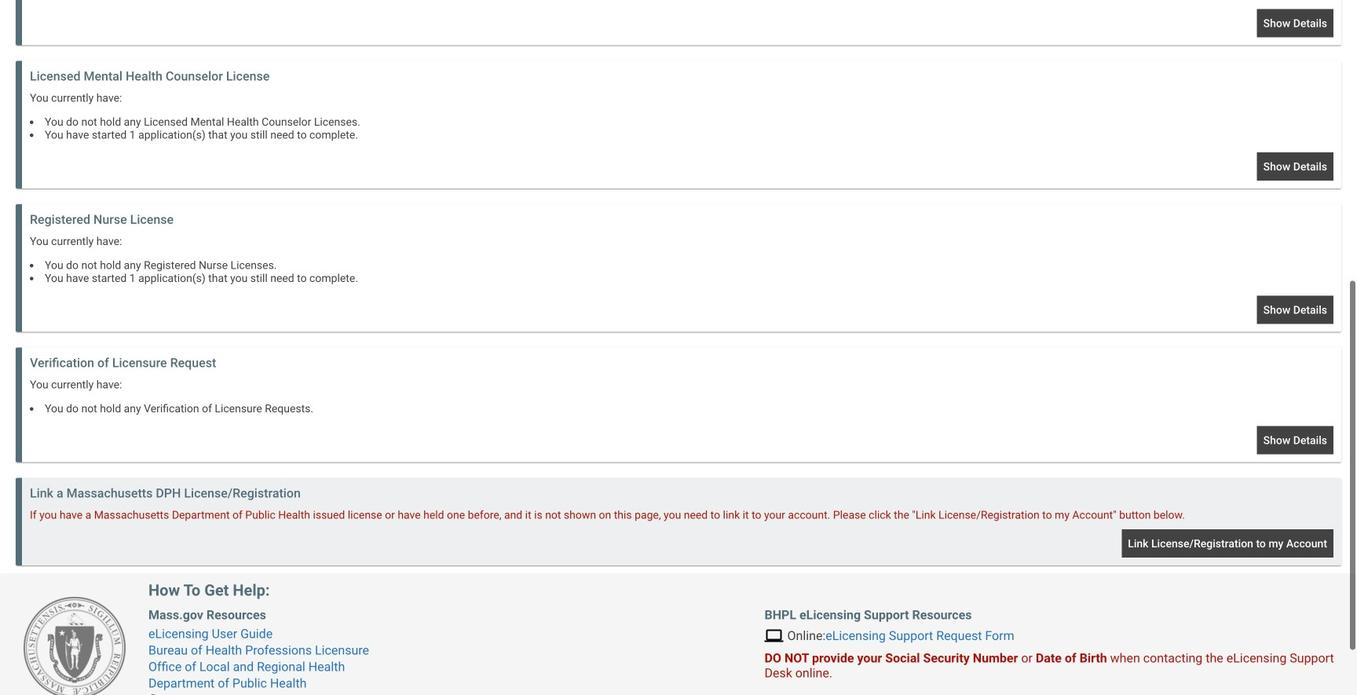 Task type: vqa. For each thing, say whether or not it's contained in the screenshot.
5th option group from the top of the page
no



Task type: locate. For each thing, give the bounding box(es) containing it.
massachusetts state seal image
[[24, 597, 126, 695]]



